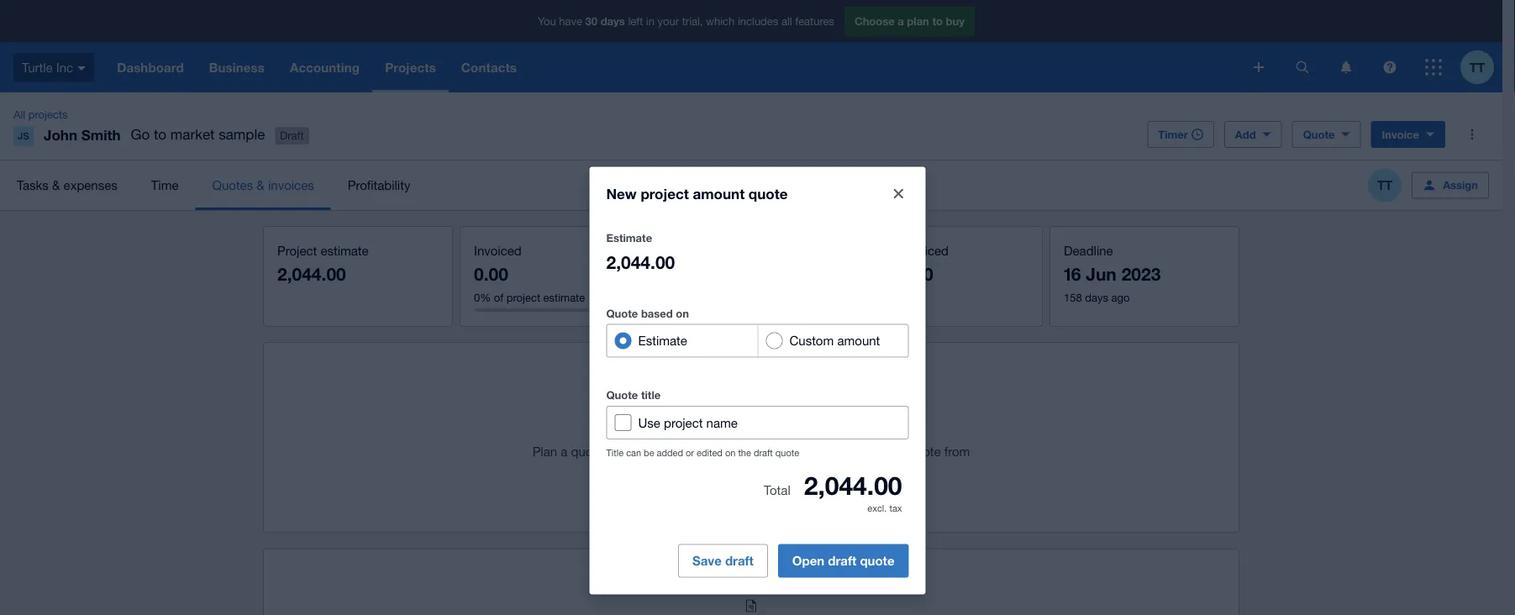 Task type: locate. For each thing, give the bounding box(es) containing it.
draft up button at the right bottom of the page
[[754, 448, 773, 458]]

svg image left the tt popup button
[[1426, 59, 1442, 76]]

2,044.00
[[606, 252, 675, 273], [277, 264, 346, 285], [804, 470, 902, 500]]

draft inside save draft button
[[725, 554, 754, 569]]

0 vertical spatial time
[[151, 178, 179, 192]]

0 horizontal spatial or
[[686, 448, 694, 458]]

& inside "link"
[[52, 178, 60, 192]]

2 vertical spatial quote
[[606, 389, 638, 402]]

estimate inside quote based on group
[[638, 333, 687, 348]]

or right tasks
[[700, 444, 712, 459]]

days inside deadline 16 jun 2023 158 days ago
[[1085, 291, 1109, 304]]

amount
[[693, 185, 745, 202], [838, 333, 880, 348]]

0.00
[[474, 264, 508, 285]]

or left edited
[[686, 448, 694, 458]]

1 horizontal spatial the
[[738, 448, 751, 458]]

0 horizontal spatial 2,044.00
[[277, 264, 346, 285]]

a left plan
[[898, 15, 904, 28]]

save draft
[[693, 554, 754, 569]]

tasks
[[667, 444, 697, 459]]

on right edited
[[725, 448, 736, 458]]

add
[[1236, 128, 1256, 141]]

draft
[[754, 448, 773, 458], [725, 554, 754, 569], [828, 554, 857, 569]]

quote left based
[[606, 307, 638, 320]]

estimate inside estimate 2,044.00
[[606, 232, 652, 245]]

the down for at the left bottom of page
[[738, 448, 751, 458]]

0 horizontal spatial svg image
[[1254, 62, 1264, 72]]

1 horizontal spatial &
[[257, 178, 265, 192]]

the inside plan a quote by adding tasks or estimated expenses then create a quote from the
[[702, 464, 720, 479]]

draft
[[280, 129, 304, 142]]

quote based on
[[606, 307, 689, 320]]

open
[[793, 554, 825, 569]]

expenses up button at the right bottom of the page
[[774, 444, 828, 459]]

0 horizontal spatial to
[[154, 126, 167, 142]]

estimate right 'of'
[[544, 291, 585, 304]]

1 horizontal spatial amount
[[838, 333, 880, 348]]

0 vertical spatial days
[[601, 15, 625, 28]]

svg image up add 'popup button'
[[1254, 62, 1264, 72]]

1 3,104.00 from the left
[[671, 264, 737, 285]]

2,044.00 down project
[[277, 264, 346, 285]]

time
[[151, 178, 179, 192], [671, 243, 698, 258]]

a
[[898, 15, 904, 28], [561, 444, 568, 459], [898, 444, 905, 459]]

0%
[[474, 291, 491, 304]]

& for quotes & invoices
[[257, 178, 265, 192]]

1 horizontal spatial 3,104.00
[[868, 264, 934, 285]]

0 vertical spatial amount
[[693, 185, 745, 202]]

excl. tax
[[868, 503, 902, 514]]

& left expenses
[[702, 243, 710, 258]]

0 horizontal spatial the
[[702, 464, 720, 479]]

0 vertical spatial on
[[676, 307, 689, 320]]

js
[[18, 131, 29, 142]]

estimate down based
[[638, 333, 687, 348]]

1 horizontal spatial or
[[700, 444, 712, 459]]

1 vertical spatial the
[[702, 464, 720, 479]]

a right "create"
[[898, 444, 905, 459]]

0 vertical spatial tt
[[1470, 60, 1485, 75]]

&
[[52, 178, 60, 192], [257, 178, 265, 192], [702, 243, 710, 258]]

days
[[601, 15, 625, 28], [1085, 291, 1109, 304]]

can
[[626, 448, 641, 458]]

time left expenses
[[671, 243, 698, 258]]

1 horizontal spatial tt
[[1470, 60, 1485, 75]]

2,044.00 inside project estimate 2,044.00
[[277, 264, 346, 285]]

quote right add 'popup button'
[[1303, 128, 1335, 141]]

0 horizontal spatial days
[[601, 15, 625, 28]]

svg image
[[1297, 61, 1309, 74], [1341, 61, 1352, 74], [1384, 61, 1397, 74], [77, 66, 86, 70]]

draft right open
[[828, 554, 857, 569]]

invoiced 0.00 0% of project estimate
[[474, 243, 585, 304]]

0 horizontal spatial 3,104.00
[[671, 264, 737, 285]]

quote up button at the right bottom of the page
[[776, 448, 800, 458]]

1 vertical spatial time
[[671, 243, 698, 258]]

0 vertical spatial expenses
[[64, 178, 117, 192]]

the inside new project amount quote dialog
[[738, 448, 751, 458]]

0 vertical spatial to
[[933, 15, 943, 28]]

& for time & expenses 3,104.00
[[702, 243, 710, 258]]

time for time & expenses 3,104.00
[[671, 243, 698, 258]]

a for no quotes for this project
[[561, 444, 568, 459]]

1 horizontal spatial to
[[933, 15, 943, 28]]

tt button
[[1461, 42, 1503, 92]]

project inside 'invoiced 0.00 0% of project estimate'
[[507, 291, 540, 304]]

time down market
[[151, 178, 179, 192]]

timer button
[[1148, 121, 1215, 148]]

time for time
[[151, 178, 179, 192]]

project estimate 2,044.00
[[277, 243, 369, 285]]

invoice
[[1382, 128, 1420, 141]]

the down edited
[[702, 464, 720, 479]]

days down jun
[[1085, 291, 1109, 304]]

amount up expenses
[[693, 185, 745, 202]]

a right plan in the bottom left of the page
[[561, 444, 568, 459]]

quotes
[[688, 418, 735, 435]]

excl.
[[868, 503, 887, 514]]

1 vertical spatial be
[[644, 448, 654, 458]]

quotes & invoices link
[[195, 161, 331, 210]]

left
[[628, 15, 643, 28]]

time inside the time & expenses 3,104.00
[[671, 243, 698, 258]]

1 vertical spatial amount
[[838, 333, 880, 348]]

3,104.00 inside the time & expenses 3,104.00
[[671, 264, 737, 285]]

estimate right project
[[321, 243, 369, 258]]

project
[[277, 243, 317, 258]]

on
[[676, 307, 689, 320], [725, 448, 736, 458]]

close button
[[882, 177, 916, 211]]

estimate inside 'invoiced 0.00 0% of project estimate'
[[544, 291, 585, 304]]

project right 'of'
[[507, 291, 540, 304]]

1 vertical spatial days
[[1085, 291, 1109, 304]]

1 vertical spatial on
[[725, 448, 736, 458]]

3,104.00 down invoiced
[[868, 264, 934, 285]]

1 horizontal spatial time
[[671, 243, 698, 258]]

estimated
[[715, 444, 771, 459]]

expenses
[[64, 178, 117, 192], [774, 444, 828, 459]]

0 horizontal spatial time
[[151, 178, 179, 192]]

to right go at the left of the page
[[154, 126, 167, 142]]

be
[[884, 243, 898, 258], [644, 448, 654, 458]]

custom
[[790, 333, 834, 348]]

tax
[[890, 503, 902, 514]]

estimate
[[321, 243, 369, 258], [544, 291, 585, 304]]

quote
[[1303, 128, 1335, 141], [606, 307, 638, 320], [606, 389, 638, 402]]

plan
[[907, 15, 930, 28]]

on right based
[[676, 307, 689, 320]]

quote down excl.
[[860, 554, 895, 569]]

1 vertical spatial estimate
[[638, 333, 687, 348]]

3,104.00 down expenses
[[671, 264, 737, 285]]

quote
[[749, 185, 788, 202], [571, 444, 604, 459], [909, 444, 941, 459], [776, 448, 800, 458], [860, 554, 895, 569]]

0 vertical spatial estimate
[[321, 243, 369, 258]]

0 horizontal spatial be
[[644, 448, 654, 458]]

to be invoiced 3,104.00
[[868, 243, 949, 285]]

total
[[764, 482, 791, 497]]

you have 30 days left in your trial, which includes all features
[[538, 15, 835, 28]]

save
[[693, 554, 722, 569]]

1 horizontal spatial estimate
[[544, 291, 585, 304]]

1 horizontal spatial expenses
[[774, 444, 828, 459]]

1 vertical spatial quote
[[606, 307, 638, 320]]

0 vertical spatial quote
[[1303, 128, 1335, 141]]

to left buy
[[933, 15, 943, 28]]

1 vertical spatial expenses
[[774, 444, 828, 459]]

expenses down john smith
[[64, 178, 117, 192]]

jun
[[1086, 264, 1117, 285]]

& inside the time & expenses 3,104.00
[[702, 243, 710, 258]]

2 horizontal spatial &
[[702, 243, 710, 258]]

estimate for estimate
[[638, 333, 687, 348]]

all
[[13, 108, 25, 121]]

timer
[[1159, 128, 1189, 141]]

time link
[[134, 161, 195, 210]]

1 horizontal spatial days
[[1085, 291, 1109, 304]]

features
[[795, 15, 835, 28]]

& right "tasks"
[[52, 178, 60, 192]]

2 horizontal spatial 2,044.00
[[804, 470, 902, 500]]

estimate down new
[[606, 232, 652, 245]]

0 vertical spatial be
[[884, 243, 898, 258]]

a inside tt banner
[[898, 15, 904, 28]]

draft for open draft quote
[[828, 554, 857, 569]]

the
[[738, 448, 751, 458], [702, 464, 720, 479]]

2,044.00 up excl.
[[804, 470, 902, 500]]

0 horizontal spatial estimate
[[321, 243, 369, 258]]

deadline 16 jun 2023 158 days ago
[[1064, 243, 1161, 304]]

draft inside open draft quote button
[[828, 554, 857, 569]]

be right can at the left bottom of page
[[644, 448, 654, 458]]

have
[[559, 15, 583, 28]]

0 horizontal spatial &
[[52, 178, 60, 192]]

1 horizontal spatial be
[[884, 243, 898, 258]]

title can be added or edited on the draft quote
[[606, 448, 800, 458]]

estimate inside project estimate 2,044.00
[[321, 243, 369, 258]]

3,104.00 inside the to be invoiced 3,104.00
[[868, 264, 934, 285]]

0 horizontal spatial expenses
[[64, 178, 117, 192]]

2,044.00 up quote based on
[[606, 252, 675, 273]]

quote inside popup button
[[1303, 128, 1335, 141]]

button
[[760, 464, 801, 479]]

all projects link
[[7, 106, 74, 123]]

sample
[[219, 126, 265, 142]]

navigation
[[104, 42, 1242, 92]]

be right to in the right of the page
[[884, 243, 898, 258]]

2 3,104.00 from the left
[[868, 264, 934, 285]]

svg image inside turtle inc popup button
[[77, 66, 86, 70]]

amount right custom
[[838, 333, 880, 348]]

adding
[[624, 444, 663, 459]]

quote left "title"
[[606, 389, 638, 402]]

16
[[1064, 264, 1081, 285]]

quote left "by"
[[571, 444, 604, 459]]

0 vertical spatial the
[[738, 448, 751, 458]]

of
[[494, 291, 504, 304]]

& right quotes
[[257, 178, 265, 192]]

choose
[[855, 15, 895, 28]]

new
[[606, 185, 637, 202]]

projects
[[28, 108, 68, 121]]

or
[[700, 444, 712, 459], [686, 448, 694, 458]]

expenses inside "tasks & expenses" "link"
[[64, 178, 117, 192]]

time & expenses 3,104.00
[[671, 243, 768, 285]]

john
[[44, 126, 77, 143]]

0 horizontal spatial tt
[[1378, 178, 1393, 193]]

estimate
[[606, 232, 652, 245], [638, 333, 687, 348]]

& for tasks & expenses
[[52, 178, 60, 192]]

1 horizontal spatial on
[[725, 448, 736, 458]]

choose a plan to buy
[[855, 15, 965, 28]]

turtle inc button
[[0, 42, 104, 92]]

all
[[782, 15, 792, 28]]

1 vertical spatial estimate
[[544, 291, 585, 304]]

turtle inc
[[22, 60, 73, 75]]

no quotes for this project
[[664, 418, 839, 435]]

project
[[641, 185, 689, 202], [507, 291, 540, 304], [664, 415, 703, 430], [790, 418, 839, 435]]

use project name
[[638, 415, 738, 430]]

draft right save
[[725, 554, 754, 569]]

0 vertical spatial estimate
[[606, 232, 652, 245]]

svg image
[[1426, 59, 1442, 76], [1254, 62, 1264, 72]]

quote for quote title
[[606, 389, 638, 402]]

days right 30
[[601, 15, 625, 28]]

open draft quote button
[[778, 544, 909, 578]]



Task type: describe. For each thing, give the bounding box(es) containing it.
estimate for estimate 2,044.00
[[606, 232, 652, 245]]

quotes
[[212, 178, 253, 192]]

all projects
[[13, 108, 68, 121]]

1 horizontal spatial svg image
[[1426, 59, 1442, 76]]

3,104.00 for time & expenses 3,104.00
[[671, 264, 737, 285]]

tt inside popup button
[[1470, 60, 1485, 75]]

close image
[[894, 189, 904, 199]]

invoiced
[[474, 243, 522, 258]]

quote up expenses
[[749, 185, 788, 202]]

158
[[1064, 291, 1082, 304]]

tasks & expenses
[[17, 178, 117, 192]]

title
[[641, 389, 661, 402]]

go to market sample
[[131, 126, 265, 142]]

you
[[538, 15, 556, 28]]

1 vertical spatial to
[[154, 126, 167, 142]]

be inside new project amount quote dialog
[[644, 448, 654, 458]]

from
[[945, 444, 970, 459]]

turtle
[[22, 60, 53, 75]]

tasks & expenses link
[[0, 161, 134, 210]]

quote for quote based on
[[606, 307, 638, 320]]

use
[[638, 415, 661, 430]]

be inside the to be invoiced 3,104.00
[[884, 243, 898, 258]]

profitability link
[[331, 161, 427, 210]]

invoices
[[268, 178, 314, 192]]

amount inside quote based on group
[[838, 333, 880, 348]]

your
[[658, 15, 679, 28]]

expenses
[[713, 243, 768, 258]]

quote inside button
[[860, 554, 895, 569]]

project up tasks
[[664, 415, 703, 430]]

new project amount quote dialog
[[590, 167, 926, 595]]

3,104.00 for to be invoiced 3,104.00
[[868, 264, 934, 285]]

no
[[664, 418, 684, 435]]

assign
[[1443, 179, 1479, 192]]

edited
[[697, 448, 723, 458]]

quote based on group
[[606, 324, 909, 358]]

trial,
[[682, 15, 703, 28]]

days inside tt banner
[[601, 15, 625, 28]]

quote for quote
[[1303, 128, 1335, 141]]

quote left from
[[909, 444, 941, 459]]

new project amount quote
[[606, 185, 788, 202]]

plan a quote by adding tasks or estimated expenses then create a quote from the
[[533, 444, 970, 479]]

add button
[[1225, 121, 1282, 148]]

quote button
[[1293, 121, 1361, 148]]

invoiced
[[902, 243, 949, 258]]

john smith
[[44, 126, 121, 143]]

which
[[706, 15, 735, 28]]

in
[[646, 15, 655, 28]]

or inside plan a quote by adding tasks or estimated expenses then create a quote from the
[[700, 444, 712, 459]]

invoice button
[[1371, 121, 1446, 148]]

assign button
[[1412, 172, 1490, 199]]

profitability
[[348, 178, 411, 192]]

30
[[586, 15, 598, 28]]

tt banner
[[0, 0, 1503, 92]]

deadline
[[1064, 243, 1113, 258]]

to inside tt banner
[[933, 15, 943, 28]]

navigation inside tt banner
[[104, 42, 1242, 92]]

this
[[762, 418, 786, 435]]

0 horizontal spatial amount
[[693, 185, 745, 202]]

title
[[606, 448, 624, 458]]

open draft quote
[[793, 554, 895, 569]]

includes
[[738, 15, 779, 28]]

go
[[131, 126, 150, 142]]

ago
[[1112, 291, 1130, 304]]

custom amount
[[790, 333, 880, 348]]

quotes & invoices
[[212, 178, 314, 192]]

based
[[641, 307, 673, 320]]

project right new
[[641, 185, 689, 202]]

expenses inside plan a quote by adding tasks or estimated expenses then create a quote from the
[[774, 444, 828, 459]]

1 horizontal spatial 2,044.00
[[606, 252, 675, 273]]

project up then at right bottom
[[790, 418, 839, 435]]

plan
[[533, 444, 557, 459]]

added
[[657, 448, 683, 458]]

estimate 2,044.00
[[606, 232, 675, 273]]

by
[[607, 444, 621, 459]]

draft for save draft
[[725, 554, 754, 569]]

then
[[832, 444, 856, 459]]

save draft button
[[678, 544, 768, 578]]

to
[[868, 243, 881, 258]]

for
[[739, 418, 758, 435]]

create
[[860, 444, 895, 459]]

or inside new project amount quote dialog
[[686, 448, 694, 458]]

tasks
[[17, 178, 49, 192]]

0 horizontal spatial on
[[676, 307, 689, 320]]

inc
[[56, 60, 73, 75]]

a for you have
[[898, 15, 904, 28]]

buy
[[946, 15, 965, 28]]

1 vertical spatial tt
[[1378, 178, 1393, 193]]

market
[[171, 126, 215, 142]]

smith
[[81, 126, 121, 143]]

2023
[[1122, 264, 1161, 285]]



Task type: vqa. For each thing, say whether or not it's contained in the screenshot.
To be invoiced 3,104.00
yes



